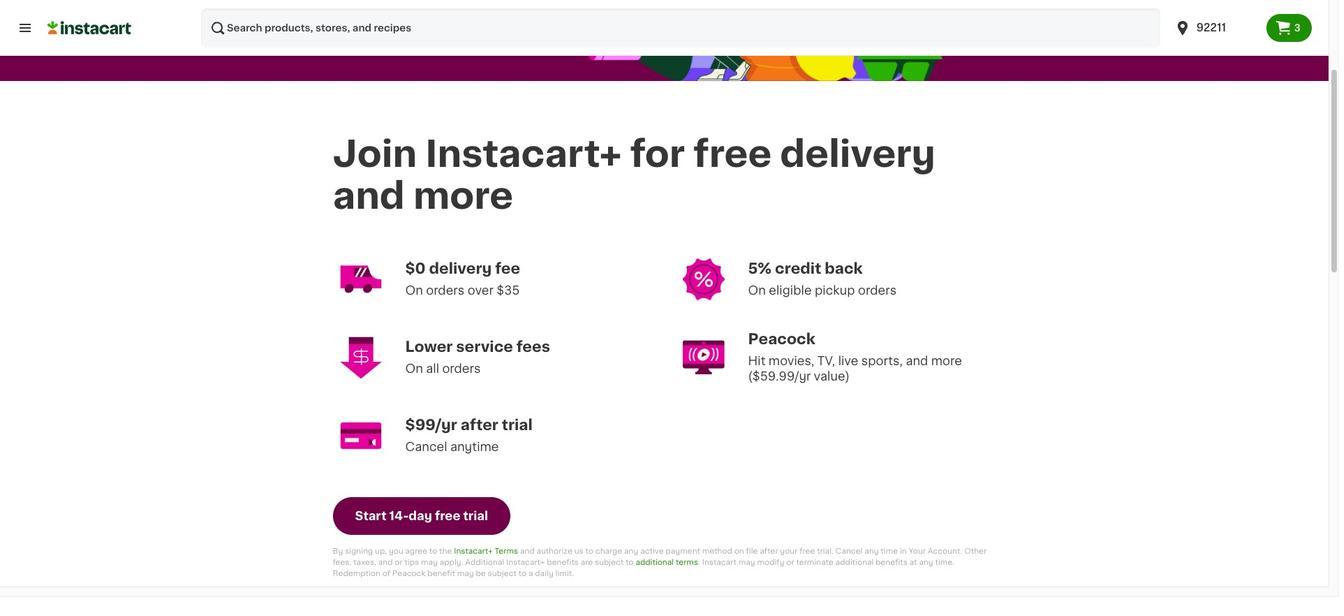 Task type: locate. For each thing, give the bounding box(es) containing it.
on all orders
[[406, 363, 481, 374]]

after
[[461, 417, 499, 432], [760, 547, 779, 555]]

tv,
[[818, 355, 836, 366]]

or
[[395, 559, 403, 566], [787, 559, 795, 566]]

2 92211 button from the left
[[1175, 8, 1259, 48]]

1 vertical spatial cancel
[[836, 547, 863, 555]]

and right sports,
[[906, 355, 929, 366]]

subject inside 'and authorize us to charge any active payment method on file after your free trial. cancel any time in your account. other fees, taxes, and or tips may apply. additional instacart+ benefits are subject to'
[[595, 559, 624, 566]]

may down by signing up, you agree to the instacart+ terms
[[421, 559, 438, 566]]

your
[[909, 547, 926, 555]]

any
[[625, 547, 639, 555], [865, 547, 879, 555], [920, 559, 934, 566]]

more
[[414, 178, 513, 214], [932, 355, 963, 366]]

0 vertical spatial cancel
[[406, 441, 448, 452]]

0 horizontal spatial may
[[421, 559, 438, 566]]

1 horizontal spatial cancel
[[836, 547, 863, 555]]

subject inside redemption of peacock benefit may be subject to a daily limit.
[[488, 570, 517, 577]]

0 horizontal spatial more
[[414, 178, 513, 214]]

0 horizontal spatial free
[[435, 510, 461, 522]]

on for $0 delivery fee
[[406, 285, 423, 296]]

1 horizontal spatial additional
[[836, 559, 874, 566]]

may inside redemption of peacock benefit may be subject to a daily limit.
[[457, 570, 474, 577]]

orders down back
[[859, 285, 897, 296]]

delivery inside join instacart+ for free delivery and more
[[781, 136, 936, 172]]

2 vertical spatial instacart+
[[507, 559, 545, 566]]

may for additional terms . instacart may modify or terminate additional benefits at any time.
[[739, 559, 756, 566]]

1 horizontal spatial or
[[787, 559, 795, 566]]

1 horizontal spatial subject
[[595, 559, 624, 566]]

and
[[333, 178, 405, 214], [906, 355, 929, 366], [520, 547, 535, 555], [378, 559, 393, 566]]

peacock down the tips
[[393, 570, 426, 577]]

92211 button
[[1167, 8, 1267, 48], [1175, 8, 1259, 48]]

instacart+
[[426, 136, 622, 172], [454, 547, 493, 555], [507, 559, 545, 566]]

1 vertical spatial after
[[760, 547, 779, 555]]

2 benefits from the left
[[876, 559, 908, 566]]

benefits up limit.
[[547, 559, 579, 566]]

any left time
[[865, 547, 879, 555]]

after up modify
[[760, 547, 779, 555]]

or inside 'and authorize us to charge any active payment method on file after your free trial. cancel any time in your account. other fees, taxes, and or tips may apply. additional instacart+ benefits are subject to'
[[395, 559, 403, 566]]

3 button
[[1267, 14, 1313, 42]]

orders down "lower service fees"
[[442, 363, 481, 374]]

pickup
[[815, 285, 856, 296]]

any left active at the left bottom of the page
[[625, 547, 639, 555]]

1 horizontal spatial peacock
[[749, 332, 816, 346]]

92211
[[1197, 22, 1227, 33]]

at
[[910, 559, 918, 566]]

benefits down time
[[876, 559, 908, 566]]

your
[[781, 547, 798, 555]]

free inside join instacart+ for free delivery and more
[[694, 136, 772, 172]]

after inside 'and authorize us to charge any active payment method on file after your free trial. cancel any time in your account. other fees, taxes, and or tips may apply. additional instacart+ benefits are subject to'
[[760, 547, 779, 555]]

instacart+ inside 'and authorize us to charge any active payment method on file after your free trial. cancel any time in your account. other fees, taxes, and or tips may apply. additional instacart+ benefits are subject to'
[[507, 559, 545, 566]]

time
[[881, 547, 899, 555]]

trial inside button
[[463, 510, 488, 522]]

of
[[383, 570, 391, 577]]

1 horizontal spatial may
[[457, 570, 474, 577]]

0 horizontal spatial subject
[[488, 570, 517, 577]]

free for delivery
[[694, 136, 772, 172]]

be
[[476, 570, 486, 577]]

.
[[699, 559, 701, 566]]

subject down the additional
[[488, 570, 517, 577]]

peacock up the movies,
[[749, 332, 816, 346]]

1 vertical spatial delivery
[[429, 261, 492, 276]]

may left be
[[457, 570, 474, 577]]

1 horizontal spatial any
[[865, 547, 879, 555]]

1 horizontal spatial trial
[[502, 417, 533, 432]]

free
[[694, 136, 772, 172], [435, 510, 461, 522], [800, 547, 816, 555]]

free inside button
[[435, 510, 461, 522]]

$0
[[406, 261, 426, 276]]

3
[[1295, 23, 1302, 33]]

in
[[900, 547, 907, 555]]

peacock
[[749, 332, 816, 346], [393, 570, 426, 577]]

0 horizontal spatial delivery
[[429, 261, 492, 276]]

start 14-day free trial
[[355, 510, 488, 522]]

may
[[421, 559, 438, 566], [739, 559, 756, 566], [457, 570, 474, 577]]

you
[[389, 547, 404, 555]]

additional down active at the left bottom of the page
[[636, 559, 674, 566]]

and right terms
[[520, 547, 535, 555]]

to inside redemption of peacock benefit may be subject to a daily limit.
[[519, 570, 527, 577]]

None search field
[[201, 8, 1161, 48]]

fee
[[496, 261, 521, 276]]

subject
[[595, 559, 624, 566], [488, 570, 517, 577]]

2 or from the left
[[787, 559, 795, 566]]

delivery
[[781, 136, 936, 172], [429, 261, 492, 276]]

additional right terminate
[[836, 559, 874, 566]]

benefits
[[547, 559, 579, 566], [876, 559, 908, 566]]

more inside join instacart+ for free delivery and more
[[414, 178, 513, 214]]

1 horizontal spatial free
[[694, 136, 772, 172]]

redemption of peacock benefit may be subject to a daily limit.
[[333, 559, 957, 577]]

a
[[529, 570, 533, 577]]

1 horizontal spatial more
[[932, 355, 963, 366]]

5% credit back
[[749, 261, 863, 276]]

cancel
[[406, 441, 448, 452], [836, 547, 863, 555]]

on down the $0
[[406, 285, 423, 296]]

0 horizontal spatial trial
[[463, 510, 488, 522]]

on down 5%
[[749, 285, 766, 296]]

free for trial
[[435, 510, 461, 522]]

1 additional from the left
[[636, 559, 674, 566]]

and inside the hit movies, tv, live sports, and more ($59.99/yr value)
[[906, 355, 929, 366]]

join
[[333, 136, 417, 172]]

2 vertical spatial free
[[800, 547, 816, 555]]

terms
[[676, 559, 699, 566]]

method
[[703, 547, 733, 555]]

on left all
[[406, 363, 423, 374]]

may down file
[[739, 559, 756, 566]]

and down 'join'
[[333, 178, 405, 214]]

start 14-day free trial button
[[333, 497, 511, 535]]

1 horizontal spatial benefits
[[876, 559, 908, 566]]

instacart+ inside join instacart+ for free delivery and more
[[426, 136, 622, 172]]

to
[[430, 547, 438, 555], [586, 547, 594, 555], [626, 559, 634, 566], [519, 570, 527, 577]]

cancel right trial.
[[836, 547, 863, 555]]

1 vertical spatial trial
[[463, 510, 488, 522]]

0 horizontal spatial additional
[[636, 559, 674, 566]]

orders
[[426, 285, 465, 296], [859, 285, 897, 296], [442, 363, 481, 374]]

0 vertical spatial more
[[414, 178, 513, 214]]

0 vertical spatial instacart+
[[426, 136, 622, 172]]

back
[[825, 261, 863, 276]]

to left the 'a' on the bottom left of the page
[[519, 570, 527, 577]]

after up anytime
[[461, 417, 499, 432]]

additional
[[465, 559, 505, 566]]

trial.
[[817, 547, 834, 555]]

2 additional from the left
[[836, 559, 874, 566]]

subject down charge at the bottom
[[595, 559, 624, 566]]

2 horizontal spatial free
[[800, 547, 816, 555]]

movies,
[[769, 355, 815, 366]]

for
[[631, 136, 686, 172]]

1 vertical spatial peacock
[[393, 570, 426, 577]]

1 vertical spatial free
[[435, 510, 461, 522]]

any right at
[[920, 559, 934, 566]]

1 vertical spatial more
[[932, 355, 963, 366]]

0 horizontal spatial after
[[461, 417, 499, 432]]

cancel down $99/yr
[[406, 441, 448, 452]]

charge
[[596, 547, 623, 555]]

or down "you"
[[395, 559, 403, 566]]

0 horizontal spatial or
[[395, 559, 403, 566]]

0 vertical spatial subject
[[595, 559, 624, 566]]

to left "the" at the left
[[430, 547, 438, 555]]

1 benefits from the left
[[547, 559, 579, 566]]

more inside the hit movies, tv, live sports, and more ($59.99/yr value)
[[932, 355, 963, 366]]

the
[[440, 547, 452, 555]]

1 horizontal spatial after
[[760, 547, 779, 555]]

0 vertical spatial delivery
[[781, 136, 936, 172]]

1 or from the left
[[395, 559, 403, 566]]

0 horizontal spatial peacock
[[393, 570, 426, 577]]

2 horizontal spatial may
[[739, 559, 756, 566]]

0 vertical spatial free
[[694, 136, 772, 172]]

1 horizontal spatial delivery
[[781, 136, 936, 172]]

or down 'your'
[[787, 559, 795, 566]]

1 vertical spatial subject
[[488, 570, 517, 577]]

on orders over $35
[[406, 285, 520, 296]]

0 horizontal spatial benefits
[[547, 559, 579, 566]]



Task type: describe. For each thing, give the bounding box(es) containing it.
benefits inside 'and authorize us to charge any active payment method on file after your free trial. cancel any time in your account. other fees, taxes, and or tips may apply. additional instacart+ benefits are subject to'
[[547, 559, 579, 566]]

$35
[[497, 285, 520, 296]]

daily
[[535, 570, 554, 577]]

over
[[468, 285, 494, 296]]

lower
[[406, 339, 453, 354]]

more for hit movies, tv, live sports, and more ($59.99/yr value)
[[932, 355, 963, 366]]

and authorize us to charge any active payment method on file after your free trial. cancel any time in your account. other fees, taxes, and or tips may apply. additional instacart+ benefits are subject to
[[333, 547, 989, 566]]

may for redemption of peacock benefit may be subject to a daily limit.
[[457, 570, 474, 577]]

and up of
[[378, 559, 393, 566]]

credit
[[776, 261, 822, 276]]

instacart
[[703, 559, 737, 566]]

us
[[575, 547, 584, 555]]

by
[[333, 547, 343, 555]]

peacock inside redemption of peacock benefit may be subject to a daily limit.
[[393, 570, 426, 577]]

0 vertical spatial peacock
[[749, 332, 816, 346]]

value)
[[814, 371, 850, 382]]

instacart+ terms link
[[454, 547, 519, 555]]

$99/yr after trial
[[406, 417, 533, 432]]

hit
[[749, 355, 766, 366]]

agree
[[406, 547, 428, 555]]

authorize
[[537, 547, 573, 555]]

sports,
[[862, 355, 903, 366]]

($59.99/yr
[[749, 371, 811, 382]]

additional terms . instacart may modify or terminate additional benefits at any time.
[[636, 559, 955, 566]]

0 horizontal spatial cancel
[[406, 441, 448, 452]]

signing
[[345, 547, 373, 555]]

cancel inside 'and authorize us to charge any active payment method on file after your free trial. cancel any time in your account. other fees, taxes, and or tips may apply. additional instacart+ benefits are subject to'
[[836, 547, 863, 555]]

all
[[426, 363, 439, 374]]

1 92211 button from the left
[[1167, 8, 1267, 48]]

additional terms link
[[636, 559, 699, 566]]

live
[[839, 355, 859, 366]]

may inside 'and authorize us to charge any active payment method on file after your free trial. cancel any time in your account. other fees, taxes, and or tips may apply. additional instacart+ benefits are subject to'
[[421, 559, 438, 566]]

on for lower service fees
[[406, 363, 423, 374]]

up,
[[375, 547, 387, 555]]

other
[[965, 547, 987, 555]]

cancel anytime
[[406, 441, 499, 452]]

and inside join instacart+ for free delivery and more
[[333, 178, 405, 214]]

0 vertical spatial trial
[[502, 417, 533, 432]]

$99/yr
[[406, 417, 458, 432]]

day
[[409, 510, 432, 522]]

Search field
[[201, 8, 1161, 48]]

start
[[355, 510, 387, 522]]

tips
[[405, 559, 419, 566]]

join instacart+ for free delivery and more
[[333, 136, 945, 214]]

5%
[[749, 261, 772, 276]]

on
[[735, 547, 745, 555]]

to right us
[[586, 547, 594, 555]]

modify
[[758, 559, 785, 566]]

file
[[747, 547, 758, 555]]

lower service fees
[[406, 339, 550, 354]]

on eligible pickup orders
[[749, 285, 897, 296]]

taxes,
[[354, 559, 377, 566]]

to left additional terms link
[[626, 559, 634, 566]]

apply.
[[440, 559, 464, 566]]

instacart logo image
[[48, 20, 131, 36]]

by signing up, you agree to the instacart+ terms
[[333, 547, 519, 555]]

account.
[[928, 547, 963, 555]]

terms
[[495, 547, 519, 555]]

0 vertical spatial after
[[461, 417, 499, 432]]

fees,
[[333, 559, 352, 566]]

on for 5% credit back
[[749, 285, 766, 296]]

orders down $0 delivery fee
[[426, 285, 465, 296]]

1 vertical spatial instacart+
[[454, 547, 493, 555]]

redemption
[[333, 570, 381, 577]]

benefit
[[428, 570, 455, 577]]

eligible
[[769, 285, 812, 296]]

0 horizontal spatial any
[[625, 547, 639, 555]]

14-
[[390, 510, 409, 522]]

fees
[[517, 339, 550, 354]]

service
[[456, 339, 513, 354]]

active
[[641, 547, 664, 555]]

terminate
[[797, 559, 834, 566]]

free inside 'and authorize us to charge any active payment method on file after your free trial. cancel any time in your account. other fees, taxes, and or tips may apply. additional instacart+ benefits are subject to'
[[800, 547, 816, 555]]

anytime
[[451, 441, 499, 452]]

more for join instacart+ for free delivery and more
[[414, 178, 513, 214]]

$0 delivery fee
[[406, 261, 521, 276]]

2 horizontal spatial any
[[920, 559, 934, 566]]

time.
[[936, 559, 955, 566]]

payment
[[666, 547, 701, 555]]

limit.
[[556, 570, 575, 577]]

hit movies, tv, live sports, and more ($59.99/yr value)
[[749, 355, 966, 382]]

are
[[581, 559, 593, 566]]



Task type: vqa. For each thing, say whether or not it's contained in the screenshot.
topmost free
yes



